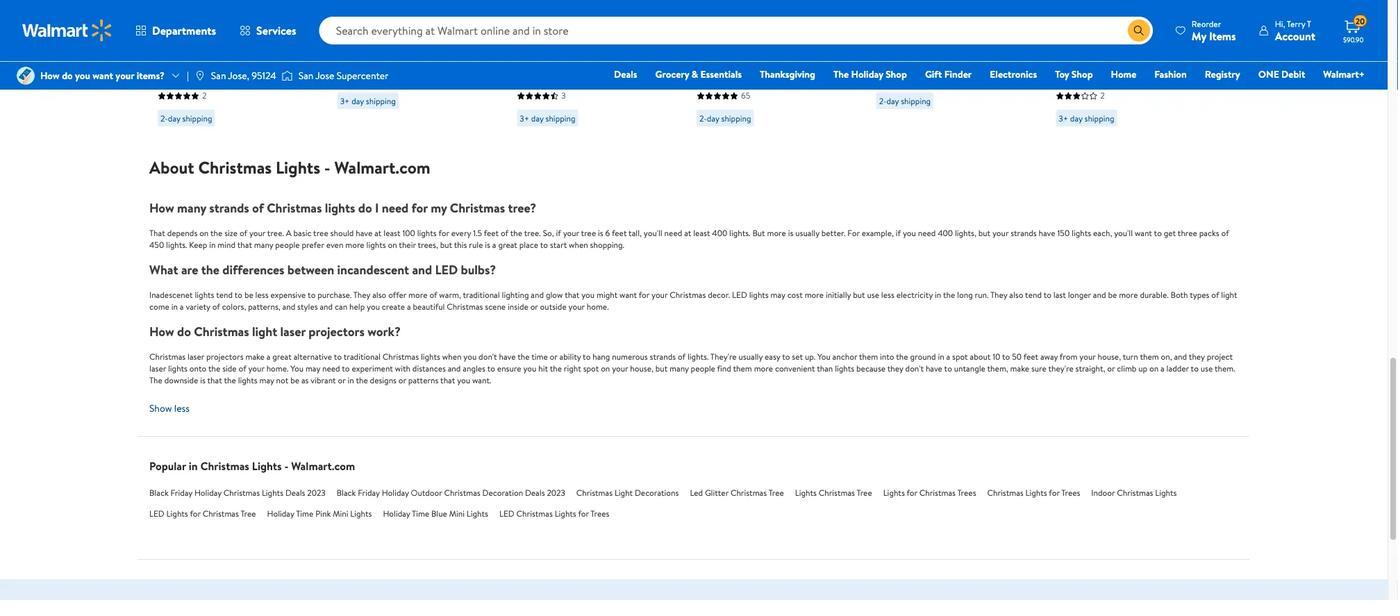 Task type: vqa. For each thing, say whether or not it's contained in the screenshot.
'How do Christmas light laser projectors work?'
yes



Task type: locate. For each thing, give the bounding box(es) containing it.
holiday inside "link"
[[852, 67, 884, 81]]

 image
[[194, 70, 206, 81]]

0 vertical spatial usually
[[796, 227, 820, 239]]

0 horizontal spatial they
[[888, 363, 904, 374]]

lit inside now $ 36 99 $57.99 national tree company pre-lit 'feel real' artificial christmas hanging basket, arctic spruce, decorated with frosted pine cones, white lights, christmas collection, 20 inches
[[652, 38, 665, 54]]

1 horizontal spatial 3+
[[520, 112, 530, 124]]

use inside inadescenet lights tend to be less expensive to purchase. they also offer more of warm, traditional lighting and glow that you might want for your christmas decor. led lights may cost more initially but use less electricity in the long run. they also tend to last longer and be more durable. both types of light come in a variety of colors, patterns, and styles and can help you create a beautiful christmas scene inside or outside your home.
[[868, 289, 880, 301]]

in right 'ground' at the bottom right
[[938, 351, 945, 363]]

want
[[93, 69, 113, 82], [1136, 227, 1153, 239], [620, 289, 637, 301]]

they right because
[[888, 363, 904, 374]]

reindeer
[[382, 69, 425, 84]]

1 horizontal spatial people
[[691, 363, 716, 374]]

3+ for 87
[[1059, 112, 1069, 124]]

the inside inadescenet lights tend to be less expensive to purchase. they also offer more of warm, traditional lighting and glow that you might want for your christmas decor. led lights may cost more initially but use less electricity in the long run. they also tend to last longer and be more durable. both types of light come in a variety of colors, patterns, and styles and can help you create a beautiful christmas scene inside or outside your home.
[[944, 289, 956, 301]]

1 horizontal spatial pre-
[[785, 100, 806, 115]]

christmas light decorations
[[577, 487, 679, 499]]

feet right 6
[[612, 227, 627, 239]]

 image
[[17, 67, 35, 85], [282, 69, 293, 83]]

tree left "lights christmas tree"
[[769, 487, 784, 499]]

2 99 from the left
[[573, 13, 585, 29]]

the left side
[[208, 363, 220, 374]]

electronics link
[[984, 67, 1044, 82]]

more
[[768, 227, 787, 239], [346, 239, 365, 251], [409, 289, 428, 301], [805, 289, 824, 301], [1120, 289, 1139, 301], [754, 363, 774, 374]]

up
[[1139, 363, 1148, 374]]

0 horizontal spatial decor
[[788, 115, 818, 130]]

shipping down vintage
[[182, 112, 212, 124]]

usually
[[796, 227, 820, 239], [739, 351, 763, 363]]

1 horizontal spatial you
[[818, 351, 831, 363]]

you
[[75, 69, 90, 82], [903, 227, 916, 239], [582, 289, 595, 301], [367, 301, 380, 313], [464, 351, 477, 363], [524, 363, 537, 374], [457, 374, 471, 386]]

lights, inside the now $ 44 99 $49.99 mighty rock 9ft christmas garland with 50 waterproof led lights, timer 8 modes 20 snowy pinecones 98 red berries battery operated pre-lit  xmas garland christmas decor for christmas
[[697, 69, 729, 84]]

$ for 87
[[1059, 14, 1065, 29]]

1 horizontal spatial decor
[[877, 69, 907, 84]]

for inside "goosh 7.2 ft christmas inflatable santa claus on sleigh with two reindeer & gift box blow up yard decoration led lights blow up inflatables for xmas indoor outdoor home garden family holiday party"
[[463, 100, 478, 115]]

is
[[598, 227, 604, 239], [789, 227, 794, 239], [485, 239, 491, 251], [200, 374, 206, 386]]

home inside "goosh 7.2 ft christmas inflatable santa claus on sleigh with two reindeer & gift box blow up yard decoration led lights blow up inflatables for xmas indoor outdoor home garden family holiday party"
[[444, 115, 473, 130]]

tend left last
[[1026, 289, 1042, 301]]

people left the prefer
[[275, 239, 300, 251]]

0 horizontal spatial deals
[[286, 487, 305, 499]]

laser up show
[[149, 363, 166, 374]]

99 left $57.99
[[573, 13, 585, 29]]

1 horizontal spatial set
[[1110, 38, 1126, 54]]

1 vertical spatial home.
[[267, 363, 289, 374]]

now inside now $ 36 99 $57.99 national tree company pre-lit 'feel real' artificial christmas hanging basket, arctic spruce, decorated with frosted pine cones, white lights, christmas collection, 20 inches
[[517, 14, 545, 33]]

a inside that depends on the size of your tree. a basic tree should have at least 100 lights for every 1.5 feet of the tree. so, if your tree is 6 feet tall, you'll need at least 400 lights. but more is usually better. for example, if you need 400 lights, but your strands have 150 lights each, you'll want to get three packs of 450 lights. keep in mind that many people prefer even more lights on their trees, but this rule is a great place to start when shopping.
[[493, 239, 497, 251]]

1 horizontal spatial feet
[[612, 227, 627, 239]]

tree
[[560, 38, 581, 54], [208, 100, 229, 115], [769, 487, 784, 499], [857, 487, 873, 499], [241, 508, 256, 520]]

2 for 87
[[1101, 90, 1105, 102]]

2 now from the left
[[697, 14, 725, 33]]

mini for blue
[[449, 508, 465, 520]]

time for blue
[[412, 508, 430, 520]]

1 vertical spatial pre-
[[785, 100, 806, 115]]

less inside button
[[174, 402, 190, 415]]

2 horizontal spatial decorations
[[1057, 84, 1115, 100]]

0 horizontal spatial great
[[273, 351, 292, 363]]

friday for black friday holiday outdoor christmas decoration deals 2023
[[358, 487, 380, 499]]

1 horizontal spatial you'll
[[1115, 227, 1134, 239]]

0 horizontal spatial shop
[[886, 67, 908, 81]]

99 inside now $ 36 99 $57.99 national tree company pre-lit 'feel real' artificial christmas hanging basket, arctic spruce, decorated with frosted pine cones, white lights, christmas collection, 20 inches
[[573, 13, 585, 29]]

1 san from the left
[[211, 69, 226, 82]]

day
[[352, 95, 364, 107], [887, 95, 899, 107], [168, 112, 180, 124], [532, 112, 544, 124], [707, 112, 720, 124], [1071, 112, 1083, 124]]

0 horizontal spatial least
[[384, 227, 401, 239]]

trees
[[958, 487, 977, 499], [1062, 487, 1081, 499], [591, 508, 610, 520]]

0 horizontal spatial home.
[[267, 363, 289, 374]]

1 horizontal spatial fashion
[[1155, 67, 1187, 81]]

0 horizontal spatial be
[[245, 289, 253, 301]]

3+ down san jose supercenter
[[340, 95, 350, 107]]

1 vertical spatial want
[[1136, 227, 1153, 239]]

in inside that depends on the size of your tree. a basic tree should have at least 100 lights for every 1.5 feet of the tree. so, if your tree is 6 feet tall, you'll need at least 400 lights. but more is usually better. for example, if you need 400 lights, but your strands have 150 lights each, you'll want to get three packs of 450 lights. keep in mind that many people prefer even more lights on their trees, but this rule is a great place to start when shopping.
[[209, 239, 216, 251]]

better.
[[822, 227, 846, 239]]

2 product group from the left
[[338, 0, 498, 145]]

bubble
[[261, 38, 295, 54], [281, 54, 314, 69]]

many
[[177, 200, 206, 217], [254, 239, 273, 251], [670, 363, 689, 374]]

least left but
[[694, 227, 711, 239]]

now for 44
[[697, 14, 725, 33]]

1 vertical spatial many
[[254, 239, 273, 251]]

1 vertical spatial decor
[[788, 115, 818, 130]]

0 vertical spatial home
[[1112, 67, 1137, 81]]

1 horizontal spatial black
[[337, 487, 356, 499]]

lights,
[[697, 69, 729, 84], [584, 100, 616, 115]]

set inside northlight set of 3 lighted cream gift boxes with twine bows outdoor christmas decorations 10"
[[1110, 38, 1126, 54]]

2 tend from the left
[[1026, 289, 1042, 301]]

day down pinecones
[[707, 112, 720, 124]]

they
[[354, 289, 371, 301], [991, 289, 1008, 301]]

1 horizontal spatial make
[[1011, 363, 1030, 374]]

usually left easy
[[739, 351, 763, 363]]

san for san jose supercenter
[[299, 69, 314, 82]]

services button
[[228, 14, 308, 47]]

3
[[1141, 38, 1147, 54], [562, 90, 566, 102]]

$ inside $ 87 99
[[1059, 14, 1065, 29]]

laser down styles
[[280, 323, 306, 340]]

black friday holiday christmas lights deals 2023 link
[[149, 487, 326, 499]]

2-day shipping down vintage
[[161, 112, 212, 124]]

1 if from the left
[[556, 227, 561, 239]]

$ inside $ 79 99
[[340, 14, 346, 29]]

with inside brightown christmas bubble lights set of 7 multicolor bubble lights with green wire old fashion vintage string lights for christmas tree fireplace mantel decorations
[[189, 69, 210, 84]]

2 at from the left
[[685, 227, 692, 239]]

mind
[[218, 239, 236, 251]]

on inside "goosh 7.2 ft christmas inflatable santa claus on sleigh with two reindeer & gift box blow up yard decoration led lights blow up inflatables for xmas indoor outdoor home garden family holiday party"
[[443, 54, 455, 69]]

2 400 from the left
[[938, 227, 953, 239]]

they're
[[711, 351, 737, 363]]

2 horizontal spatial trees
[[1062, 487, 1081, 499]]

many inside that depends on the size of your tree. a basic tree should have at least 100 lights for every 1.5 feet of the tree. so, if your tree is 6 feet tall, you'll need at least 400 lights. but more is usually better. for example, if you need 400 lights, but your strands have 150 lights each, you'll want to get three packs of 450 lights. keep in mind that many people prefer even more lights on their trees, but this rule is a great place to start when shopping.
[[254, 239, 273, 251]]

0 horizontal spatial -
[[285, 459, 289, 474]]

tree down 'green'
[[208, 100, 229, 115]]

xmas inside "goosh 7.2 ft christmas inflatable santa claus on sleigh with two reindeer & gift box blow up yard decoration led lights blow up inflatables for xmas indoor outdoor home garden family holiday party"
[[338, 115, 363, 130]]

1 99 from the left
[[365, 13, 377, 29]]

operated
[[736, 100, 782, 115]]

pre- inside now $ 36 99 $57.99 national tree company pre-lit 'feel real' artificial christmas hanging basket, arctic spruce, decorated with frosted pine cones, white lights, christmas collection, 20 inches
[[632, 38, 652, 54]]

2 friday from the left
[[358, 487, 380, 499]]

led down sleigh
[[460, 84, 481, 100]]

0 vertical spatial great
[[499, 239, 518, 251]]

0 horizontal spatial tend
[[216, 289, 233, 301]]

$
[[161, 14, 166, 29], [340, 14, 346, 29], [548, 14, 553, 29], [727, 14, 733, 29], [880, 14, 885, 29], [1059, 14, 1065, 29]]

trees for lights for christmas trees
[[958, 487, 977, 499]]

led inside the now $ 44 99 $49.99 mighty rock 9ft christmas garland with 50 waterproof led lights, timer 8 modes 20 snowy pinecones 98 red berries battery operated pre-lit  xmas garland christmas decor for christmas
[[835, 54, 855, 69]]

at right tall, at the left
[[685, 227, 692, 239]]

2 horizontal spatial them
[[1141, 351, 1160, 363]]

1 vertical spatial 50
[[1013, 351, 1022, 363]]

mighty
[[697, 38, 731, 54]]

don't right into on the bottom
[[906, 363, 924, 374]]

tend
[[216, 289, 233, 301], [1026, 289, 1042, 301]]

have left time
[[499, 351, 516, 363]]

xmas inside the now $ 44 99 $49.99 mighty rock 9ft christmas garland with 50 waterproof led lights, timer 8 modes 20 snowy pinecones 98 red berries battery operated pre-lit  xmas garland christmas decor for christmas
[[821, 100, 846, 115]]

product group containing 22
[[158, 0, 318, 132]]

also
[[373, 289, 387, 301], [1010, 289, 1024, 301]]

decorations inside northlight set of 3 lighted cream gift boxes with twine bows outdoor christmas decorations 10"
[[1057, 84, 1115, 100]]

hang
[[593, 351, 610, 363]]

the left long
[[944, 289, 956, 301]]

berries
[[785, 84, 820, 100]]

0 horizontal spatial  image
[[17, 67, 35, 85]]

day down bows
[[1071, 112, 1083, 124]]

1 mini from the left
[[333, 508, 348, 520]]

search icon image
[[1134, 25, 1145, 36]]

not
[[276, 374, 289, 386]]

1 also from the left
[[373, 289, 387, 301]]

3 99 from the left
[[755, 13, 768, 29]]

Walmart Site-Wide search field
[[319, 17, 1154, 44]]

1 vertical spatial lights,
[[584, 100, 616, 115]]

do for how do christmas light laser projectors work?
[[177, 323, 191, 340]]

many up differences
[[254, 239, 273, 251]]

$ left 79
[[340, 14, 346, 29]]

and inside tactical stocking w/handle, perfect mantel decoration, decor for military saves month, gift for veterans, patriotic and outdoorsy people (black)
[[1007, 84, 1024, 100]]

gift finder
[[926, 67, 972, 81]]

5 product group from the left
[[877, 0, 1037, 132]]

2 if from the left
[[896, 227, 901, 239]]

jose
[[316, 69, 335, 82]]

create
[[382, 301, 405, 313]]

2 horizontal spatial want
[[1136, 227, 1153, 239]]

trees left christmas lights for trees link
[[958, 487, 977, 499]]

0 vertical spatial mantel
[[916, 54, 949, 69]]

usually inside that depends on the size of your tree. a basic tree should have at least 100 lights for every 1.5 feet of the tree. so, if your tree is 6 feet tall, you'll need at least 400 lights. but more is usually better. for example, if you need 400 lights, but your strands have 150 lights each, you'll want to get three packs of 450 lights. keep in mind that many people prefer even more lights on their trees, but this rule is a great place to start when shopping.
[[796, 227, 820, 239]]

rock
[[733, 38, 757, 54]]

6 $ from the left
[[1059, 14, 1065, 29]]

2-day shipping for $49.99
[[700, 112, 752, 124]]

projectors inside christmas laser projectors make a great alternative to traditional christmas lights when you don't have the time or ability to hang numerous strands of lights. they're usually easy to set up. you anchor them into the ground in a spot about 10 to 50 feet away from your house, turn them on, and they project laser lights onto the side of your home. you may need to experiment with distances and angles to ensure you hit the right spot on your house, but many people find them more convenient than lights because they don't have to untangle them, make sure they're straight, or climb up on a ladder to use them. the downside is that the lights may not be as vibrant or in the designs or patterns that you want.
[[206, 351, 244, 363]]

2 san from the left
[[299, 69, 314, 82]]

trees left indoor christmas lights
[[1062, 487, 1081, 499]]

1 horizontal spatial 400
[[938, 227, 953, 239]]

3+ down bows
[[1059, 112, 1069, 124]]

gift inside "goosh 7.2 ft christmas inflatable santa claus on sleigh with two reindeer & gift box blow up yard decoration led lights blow up inflatables for xmas indoor outdoor home garden family holiday party"
[[438, 69, 457, 84]]

arctic
[[597, 69, 627, 84]]

$ inside $ 12 59
[[880, 14, 885, 29]]

2 2 from the left
[[1101, 90, 1105, 102]]

2- for 22
[[161, 112, 168, 124]]

$ 22 75
[[161, 11, 197, 35]]

home. right outside
[[587, 301, 609, 313]]

$ for 12
[[880, 14, 885, 29]]

people
[[275, 239, 300, 251], [691, 363, 716, 374]]

now up the mighty
[[697, 14, 725, 33]]

1 black from the left
[[149, 487, 169, 499]]

use left them.
[[1201, 363, 1214, 374]]

0 horizontal spatial 2
[[202, 90, 207, 102]]

anchor
[[833, 351, 858, 363]]

a left untangle
[[947, 351, 951, 363]]

0 horizontal spatial 2-
[[161, 112, 168, 124]]

pine
[[636, 84, 657, 100]]

1 400 from the left
[[713, 227, 728, 239]]

santa
[[385, 54, 412, 69]]

mini right pink
[[333, 508, 348, 520]]

3 down search icon
[[1141, 38, 1147, 54]]

fashion down |
[[158, 84, 194, 100]]

20
[[1356, 15, 1366, 27], [805, 69, 817, 84], [572, 115, 585, 130]]

1 vertical spatial projectors
[[206, 351, 244, 363]]

day for $57.99
[[532, 112, 544, 124]]

black friday holiday outdoor christmas decoration deals 2023
[[337, 487, 566, 499]]

projectors down can
[[309, 323, 365, 340]]

0 horizontal spatial usually
[[739, 351, 763, 363]]

1 vertical spatial fashion
[[158, 84, 194, 100]]

1 time from the left
[[296, 508, 314, 520]]

1 horizontal spatial tend
[[1026, 289, 1042, 301]]

99 inside $ 87 99
[[1084, 13, 1096, 29]]

walmart.com up pink
[[291, 459, 355, 474]]

1 2023 from the left
[[307, 487, 326, 499]]

2 vertical spatial strands
[[650, 351, 676, 363]]

 image for san
[[282, 69, 293, 83]]

or
[[531, 301, 538, 313], [550, 351, 558, 363], [1108, 363, 1116, 374], [338, 374, 346, 386], [399, 374, 407, 386]]

1 horizontal spatial tree
[[581, 227, 596, 239]]

christmas inside northlight set of 3 lighted cream gift boxes with twine bows outdoor christmas decorations 10"
[[1129, 69, 1177, 84]]

items
[[1210, 28, 1237, 43]]

1 horizontal spatial time
[[412, 508, 430, 520]]

2 for 22
[[202, 90, 207, 102]]

1 horizontal spatial  image
[[282, 69, 293, 83]]

100
[[403, 227, 415, 239]]

do left i
[[358, 200, 372, 217]]

mantel inside brightown christmas bubble lights set of 7 multicolor bubble lights with green wire old fashion vintage string lights for christmas tree fireplace mantel decorations
[[278, 100, 312, 115]]

led
[[835, 54, 855, 69], [460, 84, 481, 100], [435, 261, 458, 279], [733, 289, 748, 301], [149, 508, 165, 520], [500, 508, 515, 520]]

gift up veterans,
[[926, 67, 943, 81]]

3 $ from the left
[[548, 14, 553, 29]]

warm,
[[439, 289, 461, 301]]

light
[[615, 487, 633, 499]]

light inside inadescenet lights tend to be less expensive to purchase. they also offer more of warm, traditional lighting and glow that you might want for your christmas decor. led lights may cost more initially but use less electricity in the long run. they also tend to last longer and be more durable. both types of light come in a variety of colors, patterns, and styles and can help you create a beautiful christmas scene inside or outside your home.
[[1222, 289, 1238, 301]]

gift finder link
[[919, 67, 979, 82]]

0 vertical spatial people
[[275, 239, 300, 251]]

0 horizontal spatial san
[[211, 69, 226, 82]]

time left pink
[[296, 508, 314, 520]]

lights right the than
[[835, 363, 855, 374]]

yard
[[380, 84, 401, 100]]

2- for $49.99
[[700, 112, 707, 124]]

0 horizontal spatial projectors
[[206, 351, 244, 363]]

many inside christmas laser projectors make a great alternative to traditional christmas lights when you don't have the time or ability to hang numerous strands of lights. they're usually easy to set up. you anchor them into the ground in a spot about 10 to 50 feet away from your house, turn them on, and they project laser lights onto the side of your home. you may need to experiment with distances and angles to ensure you hit the right spot on your house, but many people find them more convenient than lights because they don't have to untangle them, make sure they're straight, or climb up on a ladder to use them. the downside is that the lights may not be as vibrant or in the designs or patterns that you want.
[[670, 363, 689, 374]]

mini for pink
[[333, 508, 348, 520]]

blow
[[338, 84, 361, 100], [369, 100, 392, 115]]

start
[[550, 239, 567, 251]]

may right not
[[306, 363, 320, 374]]

less left 'expensive'
[[255, 289, 269, 301]]

0 vertical spatial lit
[[652, 38, 665, 54]]

need right i
[[382, 200, 409, 217]]

1 vertical spatial 3
[[562, 90, 566, 102]]

product group containing 44
[[697, 0, 857, 145]]

they right run.
[[991, 289, 1008, 301]]

deals up led christmas lights for trees link
[[525, 487, 545, 499]]

0 horizontal spatial also
[[373, 289, 387, 301]]

0 horizontal spatial tree
[[313, 227, 328, 239]]

1 horizontal spatial san
[[299, 69, 314, 82]]

departments button
[[124, 14, 228, 47]]

2 horizontal spatial 2-
[[880, 95, 887, 107]]

mantel inside tactical stocking w/handle, perfect mantel decoration, decor for military saves month, gift for veterans, patriotic and outdoorsy people (black)
[[916, 54, 949, 69]]

with inside the now $ 44 99 $49.99 mighty rock 9ft christmas garland with 50 waterproof led lights, timer 8 modes 20 snowy pinecones 98 red berries battery operated pre-lit  xmas garland christmas decor for christmas
[[737, 54, 758, 69]]

lights right side
[[238, 374, 258, 386]]

$90.90
[[1344, 35, 1365, 44]]

indoor down yard
[[365, 115, 397, 130]]

0 horizontal spatial decorations
[[158, 115, 216, 130]]

gift
[[1091, 54, 1110, 69], [926, 67, 943, 81], [438, 69, 457, 84], [877, 84, 896, 100]]

99 inside the now $ 44 99 $49.99 mighty rock 9ft christmas garland with 50 waterproof led lights, timer 8 modes 20 snowy pinecones 98 red berries battery operated pre-lit  xmas garland christmas decor for christmas
[[755, 13, 768, 29]]

house, left turn at bottom
[[1098, 351, 1122, 363]]

0 vertical spatial use
[[868, 289, 880, 301]]

indoor inside "goosh 7.2 ft christmas inflatable santa claus on sleigh with two reindeer & gift box blow up yard decoration led lights blow up inflatables for xmas indoor outdoor home garden family holiday party"
[[365, 115, 397, 130]]

1 2 from the left
[[202, 90, 207, 102]]

0 horizontal spatial 2-day shipping
[[161, 112, 212, 124]]

set
[[792, 351, 803, 363]]

now inside the now $ 44 99 $49.99 mighty rock 9ft christmas garland with 50 waterproof led lights, timer 8 modes 20 snowy pinecones 98 red berries battery operated pre-lit  xmas garland christmas decor for christmas
[[697, 14, 725, 33]]

3+ day shipping for 87
[[1059, 112, 1115, 124]]

how many strands of christmas lights do i need for my christmas tree?
[[149, 200, 537, 217]]

1 shop from the left
[[886, 67, 908, 81]]

shop right the toy
[[1072, 67, 1094, 81]]

mini
[[333, 508, 348, 520], [449, 508, 465, 520]]

1 horizontal spatial 2-day shipping
[[700, 112, 752, 124]]

light down patterns,
[[252, 323, 277, 340]]

for inside the now $ 44 99 $49.99 mighty rock 9ft christmas garland with 50 waterproof led lights, timer 8 modes 20 snowy pinecones 98 red berries battery operated pre-lit  xmas garland christmas decor for christmas
[[821, 115, 835, 130]]

led inside "goosh 7.2 ft christmas inflatable santa claus on sleigh with two reindeer & gift box blow up yard decoration led lights blow up inflatables for xmas indoor outdoor home garden family holiday party"
[[460, 84, 481, 100]]

bubble left jose
[[281, 54, 314, 69]]

0 vertical spatial 3
[[1141, 38, 1147, 54]]

day for 22
[[168, 112, 180, 124]]

1 $ from the left
[[161, 14, 166, 29]]

patterns,
[[248, 301, 281, 313]]

|
[[187, 69, 189, 82]]

0 vertical spatial garland
[[697, 54, 735, 69]]

$ for 79
[[340, 14, 346, 29]]

$ 12 59
[[880, 11, 913, 35]]

hi, terry t account
[[1276, 18, 1316, 43]]

how for how do christmas light laser projectors work?
[[149, 323, 174, 340]]

2 time from the left
[[412, 508, 430, 520]]

every
[[451, 227, 471, 239]]

5 $ from the left
[[880, 14, 885, 29]]

holiday inside "goosh 7.2 ft christmas inflatable santa claus on sleigh with two reindeer & gift box blow up yard decoration led lights blow up inflatables for xmas indoor outdoor home garden family holiday party"
[[409, 130, 445, 145]]

when
[[569, 239, 588, 251], [443, 351, 462, 363]]

they right can
[[354, 289, 371, 301]]

lit
[[652, 38, 665, 54], [806, 100, 818, 115]]

1 product group from the left
[[158, 0, 318, 132]]

deals
[[614, 67, 638, 81], [286, 487, 305, 499], [525, 487, 545, 499]]

friday up holiday time pink mini lights
[[358, 487, 380, 499]]

how for how do you want your items?
[[40, 69, 60, 82]]

is left 6
[[598, 227, 604, 239]]

0 horizontal spatial 3+
[[340, 95, 350, 107]]

0 vertical spatial -
[[324, 156, 331, 179]]

3+ down decorated
[[520, 112, 530, 124]]

glow
[[546, 289, 563, 301]]

20 left snowy
[[805, 69, 817, 84]]

led up warm, at the left of page
[[435, 261, 458, 279]]

$ inside the now $ 44 99 $49.99 mighty rock 9ft christmas garland with 50 waterproof led lights, timer 8 modes 20 snowy pinecones 98 red berries battery operated pre-lit  xmas garland christmas decor for christmas
[[727, 14, 733, 29]]

blue
[[432, 508, 447, 520]]

lights
[[325, 200, 355, 217], [417, 227, 437, 239], [1072, 227, 1092, 239], [367, 239, 386, 251], [195, 289, 214, 301], [750, 289, 769, 301], [421, 351, 441, 363], [168, 363, 188, 374], [835, 363, 855, 374], [238, 374, 258, 386]]

a right the rule
[[493, 239, 497, 251]]

2 mini from the left
[[449, 508, 465, 520]]

up
[[364, 84, 377, 100], [395, 100, 409, 115]]

xmas
[[821, 100, 846, 115], [338, 115, 363, 130]]

frosted
[[597, 84, 633, 100]]

product group
[[158, 0, 318, 132], [338, 0, 498, 145], [517, 0, 678, 132], [697, 0, 857, 145], [877, 0, 1037, 132], [1057, 0, 1217, 132]]

them left on,
[[1141, 351, 1160, 363]]

xmas left family
[[338, 115, 363, 130]]

0 horizontal spatial strands
[[209, 200, 249, 217]]

people inside christmas laser projectors make a great alternative to traditional christmas lights when you don't have the time or ability to hang numerous strands of lights. they're usually easy to set up. you anchor them into the ground in a spot about 10 to 50 feet away from your house, turn them on, and they project laser lights onto the side of your home. you may need to experiment with distances and angles to ensure you hit the right spot on your house, but many people find them more convenient than lights because they don't have to untangle them, make sure they're straight, or climb up on a ladder to use them. the downside is that the lights may not be as vibrant or in the designs or patterns that you want.
[[691, 363, 716, 374]]

decoration inside "goosh 7.2 ft christmas inflatable santa claus on sleigh with two reindeer & gift box blow up yard decoration led lights blow up inflatables for xmas indoor outdoor home garden family holiday party"
[[404, 84, 458, 100]]

1 horizontal spatial decorations
[[635, 487, 679, 499]]

0 vertical spatial home.
[[587, 301, 609, 313]]

400 left lights,
[[938, 227, 953, 239]]

1 friday from the left
[[171, 487, 193, 499]]

shopping.
[[590, 239, 625, 251]]

6 product group from the left
[[1057, 0, 1217, 132]]

- up black friday holiday christmas lights deals 2023 link
[[285, 459, 289, 474]]

ground
[[911, 351, 936, 363]]

on right claus
[[443, 54, 455, 69]]

cream
[[1057, 54, 1089, 69]]

indoor right christmas lights for trees link
[[1092, 487, 1116, 499]]

2 horizontal spatial may
[[771, 289, 786, 301]]

fashion
[[1155, 67, 1187, 81], [158, 84, 194, 100]]

0 vertical spatial outdoor
[[1085, 69, 1126, 84]]

them,
[[988, 363, 1009, 374]]

decoration down claus
[[404, 84, 458, 100]]

that inside inadescenet lights tend to be less expensive to purchase. they also offer more of warm, traditional lighting and glow that you might want for your christmas decor. led lights may cost more initially but use less electricity in the long run. they also tend to last longer and be more durable. both types of light come in a variety of colors, patterns, and styles and can help you create a beautiful christmas scene inside or outside your home.
[[565, 289, 580, 301]]

0 horizontal spatial less
[[174, 402, 190, 415]]

1 vertical spatial great
[[273, 351, 292, 363]]

4 $ from the left
[[727, 14, 733, 29]]

the left size
[[211, 227, 223, 239]]

you left might
[[582, 289, 595, 301]]

0 vertical spatial want
[[93, 69, 113, 82]]

black
[[149, 487, 169, 499], [337, 487, 356, 499]]

1 horizontal spatial now
[[697, 14, 725, 33]]

straight,
[[1076, 363, 1106, 374]]

1 tree from the left
[[313, 227, 328, 239]]

laser
[[280, 323, 306, 340], [188, 351, 204, 363], [149, 363, 166, 374]]

spot right right
[[584, 363, 599, 374]]

trees for christmas lights for trees
[[1062, 487, 1081, 499]]

blow down san jose supercenter
[[338, 84, 361, 100]]

product group containing 79
[[338, 0, 498, 145]]

toy shop
[[1056, 67, 1094, 81]]

you'll right the each,
[[1115, 227, 1134, 239]]

4 99 from the left
[[1084, 13, 1096, 29]]

2 also from the left
[[1010, 289, 1024, 301]]

tree inside brightown christmas bubble lights set of 7 multicolor bubble lights with green wire old fashion vintage string lights for christmas tree fireplace mantel decorations
[[208, 100, 229, 115]]

0 horizontal spatial when
[[443, 351, 462, 363]]

home. inside inadescenet lights tend to be less expensive to purchase. they also offer more of warm, traditional lighting and glow that you might want for your christmas decor. led lights may cost more initially but use less electricity in the long run. they also tend to last longer and be more durable. both types of light come in a variety of colors, patterns, and styles and can help you create a beautiful christmas scene inside or outside your home.
[[587, 301, 609, 313]]

2-day shipping down pinecones
[[700, 112, 752, 124]]

than
[[817, 363, 833, 374]]

0 vertical spatial projectors
[[309, 323, 365, 340]]

1 horizontal spatial usually
[[796, 227, 820, 239]]

4 product group from the left
[[697, 0, 857, 145]]

2 $ from the left
[[340, 14, 346, 29]]

for
[[848, 227, 860, 239]]

deals up holiday time pink mini lights link at the left of the page
[[286, 487, 305, 499]]

1 horizontal spatial at
[[685, 227, 692, 239]]

garland up pinecones
[[697, 54, 735, 69]]

how do christmas light laser projectors work?
[[149, 323, 401, 340]]

decorations right light
[[635, 487, 679, 499]]

on left numerous
[[601, 363, 610, 374]]

day for $49.99
[[707, 112, 720, 124]]

1 tree. from the left
[[267, 227, 284, 239]]

1 now from the left
[[517, 14, 545, 33]]

you right example,
[[903, 227, 916, 239]]

3+ day shipping for $57.99
[[520, 112, 576, 124]]

light
[[1222, 289, 1238, 301], [252, 323, 277, 340]]

strands inside that depends on the size of your tree. a basic tree should have at least 100 lights for every 1.5 feet of the tree. so, if your tree is 6 feet tall, you'll need at least 400 lights. but more is usually better. for example, if you need 400 lights, but your strands have 150 lights each, you'll want to get three packs of 450 lights. keep in mind that many people prefer even more lights on their trees, but this rule is a great place to start when shopping.
[[1011, 227, 1037, 239]]

1 horizontal spatial lights.
[[688, 351, 709, 363]]

lights right 150 at the top right of the page
[[1072, 227, 1092, 239]]

and down "electronics"
[[1007, 84, 1024, 100]]

0 horizontal spatial want
[[93, 69, 113, 82]]

tree right basic
[[313, 227, 328, 239]]

lights, inside now $ 36 99 $57.99 national tree company pre-lit 'feel real' artificial christmas hanging basket, arctic spruce, decorated with frosted pine cones, white lights, christmas collection, 20 inches
[[584, 100, 616, 115]]

strands right numerous
[[650, 351, 676, 363]]

product group containing 87
[[1057, 0, 1217, 132]]

0 vertical spatial 50
[[761, 54, 773, 69]]

2 black from the left
[[337, 487, 356, 499]]

20 inside now $ 36 99 $57.99 national tree company pre-lit 'feel real' artificial christmas hanging basket, arctic spruce, decorated with frosted pine cones, white lights, christmas collection, 20 inches
[[572, 115, 585, 130]]

$ inside $ 22 75
[[161, 14, 166, 29]]

tree.
[[267, 227, 284, 239], [525, 227, 541, 239]]

more right cost
[[805, 289, 824, 301]]

2 horizontal spatial 3+
[[1059, 112, 1069, 124]]

1 vertical spatial the
[[149, 374, 163, 386]]

1 vertical spatial lit
[[806, 100, 818, 115]]

1 horizontal spatial lights,
[[697, 69, 729, 84]]

usually left better.
[[796, 227, 820, 239]]

decorations down toy shop link
[[1057, 84, 1115, 100]]

1 tend from the left
[[216, 289, 233, 301]]

home link
[[1105, 67, 1143, 82]]

0 horizontal spatial at
[[375, 227, 382, 239]]

lights. left but
[[730, 227, 751, 239]]

usually inside christmas laser projectors make a great alternative to traditional christmas lights when you don't have the time or ability to hang numerous strands of lights. they're usually easy to set up. you anchor them into the ground in a spot about 10 to 50 feet away from your house, turn them on, and they project laser lights onto the side of your home. you may need to experiment with distances and angles to ensure you hit the right spot on your house, but many people find them more convenient than lights because they don't have to untangle them, make sure they're straight, or climb up on a ladder to use them. the downside is that the lights may not be as vibrant or in the designs or patterns that you want.
[[739, 351, 763, 363]]

3 product group from the left
[[517, 0, 678, 132]]

0 horizontal spatial 50
[[761, 54, 773, 69]]

holiday down inflatables
[[409, 130, 445, 145]]

1 least from the left
[[384, 227, 401, 239]]



Task type: describe. For each thing, give the bounding box(es) containing it.
or right time
[[550, 351, 558, 363]]

toy
[[1056, 67, 1070, 81]]

to left set
[[783, 351, 790, 363]]

1 horizontal spatial laser
[[188, 351, 204, 363]]

2 horizontal spatial 2-day shipping
[[880, 95, 931, 107]]

for inside inadescenet lights tend to be less expensive to purchase. they also offer more of warm, traditional lighting and glow that you might want for your christmas decor. led lights may cost more initially but use less electricity in the long run. they also tend to last longer and be more durable. both types of light come in a variety of colors, patterns, and styles and can help you create a beautiful christmas scene inside or outside your home.
[[639, 289, 650, 301]]

downside
[[165, 374, 198, 386]]

1 horizontal spatial house,
[[1098, 351, 1122, 363]]

the right are
[[201, 261, 220, 279]]

for inside that depends on the size of your tree. a basic tree should have at least 100 lights for every 1.5 feet of the tree. so, if your tree is 6 feet tall, you'll need at least 400 lights. but more is usually better. for example, if you need 400 lights, but your strands have 150 lights each, you'll want to get three packs of 450 lights. keep in mind that many people prefer even more lights on their trees, but this rule is a great place to start when shopping.
[[439, 227, 449, 239]]

0 horizontal spatial lights.
[[166, 239, 187, 251]]

2 horizontal spatial 20
[[1356, 15, 1366, 27]]

led down black friday holiday outdoor christmas decoration deals 2023 link on the bottom of the page
[[500, 508, 515, 520]]

feet inside christmas laser projectors make a great alternative to traditional christmas lights when you don't have the time or ability to hang numerous strands of lights. they're usually easy to set up. you anchor them into the ground in a spot about 10 to 50 feet away from your house, turn them on, and they project laser lights onto the side of your home. you may need to experiment with distances and angles to ensure you hit the right spot on your house, but many people find them more convenient than lights because they don't have to untangle them, make sure they're straight, or climb up on a ladder to use them. the downside is that the lights may not be as vibrant or in the designs or patterns that you want.
[[1024, 351, 1039, 363]]

tree down black friday holiday christmas lights deals 2023 link
[[241, 508, 256, 520]]

the left time
[[518, 351, 530, 363]]

traditional inside inadescenet lights tend to be less expensive to purchase. they also offer more of warm, traditional lighting and glow that you might want for your christmas decor. led lights may cost more initially but use less electricity in the long run. they also tend to last longer and be more durable. both types of light come in a variety of colors, patterns, and styles and can help you create a beautiful christmas scene inside or outside your home.
[[463, 289, 500, 301]]

2 horizontal spatial deals
[[614, 67, 638, 81]]

that left side
[[207, 374, 222, 386]]

find
[[718, 363, 732, 374]]

modes
[[770, 69, 802, 84]]

the down tree?
[[511, 227, 523, 239]]

untangle
[[955, 363, 986, 374]]

0 horizontal spatial up
[[364, 84, 377, 100]]

that right patterns
[[441, 374, 455, 386]]

tree left lights for christmas trees link
[[857, 487, 873, 499]]

incandescent
[[337, 261, 409, 279]]

use inside christmas laser projectors make a great alternative to traditional christmas lights when you don't have the time or ability to hang numerous strands of lights. they're usually easy to set up. you anchor them into the ground in a spot about 10 to 50 feet away from your house, turn them on, and they project laser lights onto the side of your home. you may need to experiment with distances and angles to ensure you hit the right spot on your house, but many people find them more convenient than lights because they don't have to untangle them, make sure they're straight, or climb up on a ladder to use them. the downside is that the lights may not be as vibrant or in the designs or patterns that you want.
[[1201, 363, 1214, 374]]

have left untangle
[[926, 363, 943, 374]]

1 horizontal spatial don't
[[906, 363, 924, 374]]

stocking
[[915, 38, 957, 54]]

lights. inside christmas laser projectors make a great alternative to traditional christmas lights when you don't have the time or ability to hang numerous strands of lights. they're usually easy to set up. you anchor them into the ground in a spot about 10 to 50 feet away from your house, turn them on, and they project laser lights onto the side of your home. you may need to experiment with distances and angles to ensure you hit the right spot on your house, but many people find them more convenient than lights because they don't have to untangle them, make sure they're straight, or climb up on a ladder to use them. the downside is that the lights may not be as vibrant or in the designs or patterns that you want.
[[688, 351, 709, 363]]

angles
[[463, 363, 486, 374]]

right
[[564, 363, 582, 374]]

want inside inadescenet lights tend to be less expensive to purchase. they also offer more of warm, traditional lighting and glow that you might want for your christmas decor. led lights may cost more initially but use less electricity in the long run. they also tend to last longer and be more durable. both types of light come in a variety of colors, patterns, and styles and can help you create a beautiful christmas scene inside or outside your home.
[[620, 289, 637, 301]]

your right size
[[249, 227, 266, 239]]

inflatable
[[338, 54, 382, 69]]

in right electricity
[[935, 289, 942, 301]]

2 horizontal spatial laser
[[280, 323, 306, 340]]

led lights for christmas tree
[[149, 508, 256, 520]]

led inside inadescenet lights tend to be less expensive to purchase. they also offer more of warm, traditional lighting and glow that you might want for your christmas decor. led lights may cost more initially but use less electricity in the long run. they also tend to last longer and be more durable. both types of light come in a variety of colors, patterns, and styles and can help you create a beautiful christmas scene inside or outside your home.
[[733, 289, 748, 301]]

2 horizontal spatial be
[[1109, 289, 1118, 301]]

gift inside northlight set of 3 lighted cream gift boxes with twine bows outdoor christmas decorations 10"
[[1091, 54, 1110, 69]]

distances
[[413, 363, 446, 374]]

day down supercenter
[[352, 95, 364, 107]]

led christmas lights for trees
[[500, 508, 610, 520]]

prefer
[[302, 239, 324, 251]]

1 horizontal spatial less
[[255, 289, 269, 301]]

collection,
[[517, 115, 570, 130]]

the holiday shop link
[[828, 67, 914, 82]]

can
[[335, 301, 348, 313]]

you up want.
[[464, 351, 477, 363]]

to left purchase.
[[308, 289, 316, 301]]

and right on,
[[1175, 351, 1188, 363]]

goosh 7.2 ft christmas inflatable santa claus on sleigh with two reindeer & gift box blow up yard decoration led lights blow up inflatables for xmas indoor outdoor home garden family holiday party
[[338, 38, 487, 145]]

2 horizontal spatial less
[[882, 289, 895, 301]]

2-day shipping for 22
[[161, 112, 212, 124]]

more right even
[[346, 239, 365, 251]]

of left they're
[[678, 351, 686, 363]]

day for 87
[[1071, 112, 1083, 124]]

outdoor inside northlight set of 3 lighted cream gift boxes with twine bows outdoor christmas decorations 10"
[[1085, 69, 1126, 84]]

shop inside "link"
[[886, 67, 908, 81]]

account
[[1276, 28, 1316, 43]]

saves
[[965, 69, 992, 84]]

of left the place
[[501, 227, 509, 239]]

gift inside tactical stocking w/handle, perfect mantel decoration, decor for military saves month, gift for veterans, patriotic and outdoorsy people (black)
[[877, 84, 896, 100]]

to right alternative
[[334, 351, 342, 363]]

is inside christmas laser projectors make a great alternative to traditional christmas lights when you don't have the time or ability to hang numerous strands of lights. they're usually easy to set up. you anchor them into the ground in a spot about 10 to 50 feet away from your house, turn them on, and they project laser lights onto the side of your home. you may need to experiment with distances and angles to ensure you hit the right spot on your house, but many people find them more convenient than lights because they don't have to untangle them, make sure they're straight, or climb up on a ladder to use them. the downside is that the lights may not be as vibrant or in the designs or patterns that you want.
[[200, 374, 206, 386]]

led down popular
[[149, 508, 165, 520]]

for inside brightown christmas bubble lights set of 7 multicolor bubble lights with green wire old fashion vintage string lights for christmas tree fireplace mantel decorations
[[299, 84, 314, 100]]

lit inside the now $ 44 99 $49.99 mighty rock 9ft christmas garland with 50 waterproof led lights, timer 8 modes 20 snowy pinecones 98 red berries battery operated pre-lit  xmas garland christmas decor for christmas
[[806, 100, 818, 115]]

with inside northlight set of 3 lighted cream gift boxes with twine bows outdoor christmas decorations 10"
[[1144, 54, 1165, 69]]

keep
[[189, 239, 207, 251]]

one debit link
[[1253, 67, 1312, 82]]

that depends on the size of your tree. a basic tree should have at least 100 lights for every 1.5 feet of the tree. so, if your tree is 6 feet tall, you'll need at least 400 lights. but more is usually better. for example, if you need 400 lights, but your strands have 150 lights each, you'll want to get three packs of 450 lights. keep in mind that many people prefer even more lights on their trees, but this rule is a great place to start when shopping.
[[149, 227, 1230, 251]]

one
[[1259, 67, 1280, 81]]

styles
[[297, 301, 318, 313]]

a left the variety on the bottom left
[[180, 301, 184, 313]]

1 you'll from the left
[[644, 227, 663, 239]]

popular
[[149, 459, 186, 474]]

7
[[221, 54, 226, 69]]

but inside christmas laser projectors make a great alternative to traditional christmas lights when you don't have the time or ability to hang numerous strands of lights. they're usually easy to set up. you anchor them into the ground in a spot about 10 to 50 feet away from your house, turn them on, and they project laser lights onto the side of your home. you may need to experiment with distances and angles to ensure you hit the right spot on your house, but many people find them more convenient than lights because they don't have to untangle them, make sure they're straight, or climb up on a ladder to use them. the downside is that the lights may not be as vibrant or in the designs or patterns that you want.
[[656, 363, 668, 374]]

a down "how do christmas light laser projectors work?"
[[267, 351, 271, 363]]

shipping down two on the top of page
[[366, 95, 396, 107]]

essentials
[[701, 67, 742, 81]]

shipping for 87
[[1085, 112, 1115, 124]]

product group containing 12
[[877, 0, 1037, 132]]

you left want.
[[457, 374, 471, 386]]

garden
[[338, 130, 373, 145]]

of left warm, at the left of page
[[430, 289, 437, 301]]

a right create
[[407, 301, 411, 313]]

and left styles
[[283, 301, 296, 313]]

cones,
[[517, 100, 550, 115]]

patterns
[[409, 374, 439, 386]]

the left designs
[[356, 374, 368, 386]]

sleigh
[[458, 54, 487, 69]]

is right the rule
[[485, 239, 491, 251]]

1 horizontal spatial up
[[395, 100, 409, 115]]

of left colors,
[[212, 301, 220, 313]]

1 horizontal spatial &
[[692, 67, 699, 81]]

decor inside the now $ 44 99 $49.99 mighty rock 9ft christmas garland with 50 waterproof led lights, timer 8 modes 20 snowy pinecones 98 red berries battery operated pre-lit  xmas garland christmas decor for christmas
[[788, 115, 818, 130]]

lights left cost
[[750, 289, 769, 301]]

holiday left blue
[[383, 508, 410, 520]]

or left climb
[[1108, 363, 1116, 374]]

on right up
[[1150, 363, 1159, 374]]

bulbs?
[[461, 261, 496, 279]]

shipping for 22
[[182, 112, 212, 124]]

0 horizontal spatial don't
[[479, 351, 497, 363]]

i
[[375, 200, 379, 217]]

or right vibrant
[[338, 374, 346, 386]]

walmart image
[[22, 19, 113, 42]]

1 garland from the top
[[697, 54, 735, 69]]

have right should
[[356, 227, 373, 239]]

but
[[753, 227, 766, 239]]

2 2023 from the left
[[547, 487, 566, 499]]

of right side
[[239, 363, 246, 374]]

away
[[1041, 351, 1059, 363]]

military
[[926, 69, 962, 84]]

to right ladder
[[1192, 363, 1199, 374]]

in right come
[[171, 301, 178, 313]]

walmart+
[[1324, 67, 1366, 81]]

goosh
[[338, 38, 378, 54]]

& inside "goosh 7.2 ft christmas inflatable santa claus on sleigh with two reindeer & gift box blow up yard decoration led lights blow up inflatables for xmas indoor outdoor home garden family holiday party"
[[428, 69, 435, 84]]

2 horizontal spatial lights.
[[730, 227, 751, 239]]

the inside "link"
[[834, 67, 849, 81]]

2 vertical spatial outdoor
[[411, 487, 442, 499]]

black for black friday holiday outdoor christmas decoration deals 2023
[[337, 487, 356, 499]]

and down trees,
[[412, 261, 432, 279]]

0 horizontal spatial laser
[[149, 363, 166, 374]]

1 horizontal spatial they
[[1190, 351, 1206, 363]]

0 horizontal spatial blow
[[338, 84, 361, 100]]

0 horizontal spatial make
[[246, 351, 265, 363]]

outdoor inside "goosh 7.2 ft christmas inflatable santa claus on sleigh with two reindeer & gift box blow up yard decoration led lights blow up inflatables for xmas indoor outdoor home garden family holiday party"
[[399, 115, 441, 130]]

decorated
[[517, 84, 569, 100]]

your left items?
[[116, 69, 134, 82]]

50 inside christmas laser projectors make a great alternative to traditional christmas lights when you don't have the time or ability to hang numerous strands of lights. they're usually easy to set up. you anchor them into the ground in a spot about 10 to 50 feet away from your house, turn them on, and they project laser lights onto the side of your home. you may need to experiment with distances and angles to ensure you hit the right spot on your house, but many people find them more convenient than lights because they don't have to untangle them, make sure they're straight, or climb up on a ladder to use them. the downside is that the lights may not be as vibrant or in the designs or patterns that you want.
[[1013, 351, 1022, 363]]

lights up incandescent
[[367, 239, 386, 251]]

trees,
[[418, 239, 438, 251]]

lights up should
[[325, 200, 355, 217]]

holiday up led lights for christmas tree
[[195, 487, 222, 499]]

or inside inadescenet lights tend to be less expensive to purchase. they also offer more of warm, traditional lighting and glow that you might want for your christmas decor. led lights may cost more initially but use less electricity in the long run. they also tend to last longer and be more durable. both types of light come in a variety of colors, patterns, and styles and can help you create a beautiful christmas scene inside or outside your home.
[[531, 301, 538, 313]]

be inside christmas laser projectors make a great alternative to traditional christmas lights when you don't have the time or ability to hang numerous strands of lights. they're usually easy to set up. you anchor them into the ground in a spot about 10 to 50 feet away from your house, turn them on, and they project laser lights onto the side of your home. you may need to experiment with distances and angles to ensure you hit the right spot on your house, but many people find them more convenient than lights because they don't have to untangle them, make sure they're straight, or climb up on a ladder to use them. the downside is that the lights may not be as vibrant or in the designs or patterns that you want.
[[291, 374, 300, 386]]

or right designs
[[399, 374, 407, 386]]

1 vertical spatial decoration
[[483, 487, 523, 499]]

1 vertical spatial walmart.com
[[291, 459, 355, 474]]

2 tree. from the left
[[525, 227, 541, 239]]

northlight
[[1057, 38, 1107, 54]]

bubble down services
[[261, 38, 295, 54]]

you inside that depends on the size of your tree. a basic tree should have at least 100 lights for every 1.5 feet of the tree. so, if your tree is 6 feet tall, you'll need at least 400 lights. but more is usually better. for example, if you need 400 lights, but your strands have 150 lights each, you'll want to get three packs of 450 lights. keep in mind that many people prefer even more lights on their trees, but this rule is a great place to start when shopping.
[[903, 227, 916, 239]]

50 inside the now $ 44 99 $49.99 mighty rock 9ft christmas garland with 50 waterproof led lights, timer 8 modes 20 snowy pinecones 98 red berries battery operated pre-lit  xmas garland christmas decor for christmas
[[761, 54, 773, 69]]

outside
[[540, 301, 567, 313]]

lights down are
[[195, 289, 214, 301]]

hanging
[[517, 69, 557, 84]]

black friday holiday outdoor christmas decoration deals 2023 link
[[337, 487, 566, 499]]

more inside christmas laser projectors make a great alternative to traditional christmas lights when you don't have the time or ability to hang numerous strands of lights. they're usually easy to set up. you anchor them into the ground in a spot about 10 to 50 feet away from your house, turn them on, and they project laser lights onto the side of your home. you may need to experiment with distances and angles to ensure you hit the right spot on your house, but many people find them more convenient than lights because they don't have to untangle them, make sure they're straight, or climb up on a ladder to use them. the downside is that the lights may not be as vibrant or in the designs or patterns that you want.
[[754, 363, 774, 374]]

your right hang
[[612, 363, 629, 374]]

show less button
[[149, 397, 190, 420]]

you left hit
[[524, 363, 537, 374]]

christmas inside "goosh 7.2 ft christmas inflatable santa claus on sleigh with two reindeer & gift box blow up yard decoration led lights blow up inflatables for xmas indoor outdoor home garden family holiday party"
[[411, 38, 459, 54]]

day down the holiday shop "link"
[[887, 95, 899, 107]]

lights christmas tree link
[[796, 487, 873, 499]]

in right vibrant
[[348, 374, 354, 386]]

need inside christmas laser projectors make a great alternative to traditional christmas lights when you don't have the time or ability to hang numerous strands of lights. they're usually easy to set up. you anchor them into the ground in a spot about 10 to 50 feet away from your house, turn them on, and they project laser lights onto the side of your home. you may need to experiment with distances and angles to ensure you hit the right spot on your house, but many people find them more convenient than lights because they don't have to untangle them, make sure they're straight, or climb up on a ladder to use them. the downside is that the lights may not be as vibrant or in the designs or patterns that you want.
[[322, 363, 340, 374]]

tree inside now $ 36 99 $57.99 national tree company pre-lit 'feel real' artificial christmas hanging basket, arctic spruce, decorated with frosted pine cones, white lights, christmas collection, 20 inches
[[560, 38, 581, 54]]

great inside that depends on the size of your tree. a basic tree should have at least 100 lights for every 1.5 feet of the tree. so, if your tree is 6 feet tall, you'll need at least 400 lights. but more is usually better. for example, if you need 400 lights, but your strands have 150 lights each, you'll want to get three packs of 450 lights. keep in mind that many people prefer even more lights on their trees, but this rule is a great place to start when shopping.
[[499, 239, 518, 251]]

0 horizontal spatial 3+ day shipping
[[340, 95, 396, 107]]

holiday up holiday time blue mini lights
[[382, 487, 409, 499]]

1 horizontal spatial projectors
[[309, 323, 365, 340]]

more right offer
[[409, 289, 428, 301]]

a left ladder
[[1161, 363, 1165, 374]]

the right onto
[[224, 374, 236, 386]]

1 horizontal spatial spot
[[953, 351, 969, 363]]

0 vertical spatial strands
[[209, 200, 249, 217]]

lighted
[[1150, 38, 1186, 54]]

box
[[460, 69, 478, 84]]

the holiday shop
[[834, 67, 908, 81]]

1 vertical spatial light
[[252, 323, 277, 340]]

99 inside $ 79 99
[[365, 13, 377, 29]]

want.
[[473, 374, 492, 386]]

your right outside
[[569, 301, 585, 313]]

on right depends
[[200, 227, 209, 239]]

this
[[454, 239, 467, 251]]

1 at from the left
[[375, 227, 382, 239]]

you down walmart image
[[75, 69, 90, 82]]

when inside that depends on the size of your tree. a basic tree should have at least 100 lights for every 1.5 feet of the tree. so, if your tree is 6 feet tall, you'll need at least 400 lights. but more is usually better. for example, if you need 400 lights, but your strands have 150 lights each, you'll want to get three packs of 450 lights. keep in mind that many people prefer even more lights on their trees, but this rule is a great place to start when shopping.
[[569, 239, 588, 251]]

0 horizontal spatial you
[[291, 363, 304, 374]]

your right might
[[652, 289, 668, 301]]

inside
[[508, 301, 529, 313]]

veterans,
[[915, 84, 960, 100]]

grocery & essentials link
[[649, 67, 748, 82]]

the inside christmas laser projectors make a great alternative to traditional christmas lights when you don't have the time or ability to hang numerous strands of lights. they're usually easy to set up. you anchor them into the ground in a spot about 10 to 50 feet away from your house, turn them on, and they project laser lights onto the side of your home. you may need to experiment with distances and angles to ensure you hit the right spot on your house, but many people find them more convenient than lights because they don't have to untangle them, make sure they're straight, or climb up on a ladder to use them. the downside is that the lights may not be as vibrant or in the designs or patterns that you want.
[[149, 374, 163, 386]]

want inside that depends on the size of your tree. a basic tree should have at least 100 lights for every 1.5 feet of the tree. so, if your tree is 6 feet tall, you'll need at least 400 lights. but more is usually better. for example, if you need 400 lights, but your strands have 150 lights each, you'll want to get three packs of 450 lights. keep in mind that many people prefer even more lights on their trees, but this rule is a great place to start when shopping.
[[1136, 227, 1153, 239]]

1 vertical spatial indoor
[[1092, 487, 1116, 499]]

holiday left pink
[[267, 508, 294, 520]]

durable.
[[1141, 289, 1169, 301]]

now for 36
[[517, 14, 545, 33]]

example,
[[862, 227, 894, 239]]

time for pink
[[296, 508, 314, 520]]

of inside brightown christmas bubble lights set of 7 multicolor bubble lights with green wire old fashion vintage string lights for christmas tree fireplace mantel decorations
[[208, 54, 218, 69]]

$ for 22
[[161, 14, 166, 29]]

have left 150 at the top right of the page
[[1039, 227, 1056, 239]]

your right lights,
[[993, 227, 1009, 239]]

ladder
[[1167, 363, 1190, 374]]

but right lights,
[[979, 227, 991, 239]]

0 horizontal spatial them
[[734, 363, 752, 374]]

what are the differences between incandescent and led bulbs?
[[149, 261, 496, 279]]

2 shop from the left
[[1072, 67, 1094, 81]]

people inside that depends on the size of your tree. a basic tree should have at least 100 lights for every 1.5 feet of the tree. so, if your tree is 6 feet tall, you'll need at least 400 lights. but more is usually better. for example, if you need 400 lights, but your strands have 150 lights each, you'll want to get three packs of 450 lights. keep in mind that many people prefer even more lights on their trees, but this rule is a great place to start when shopping.
[[275, 239, 300, 251]]

of down "about christmas lights - walmart.com" on the left of the page
[[252, 200, 264, 217]]

shipping for $57.99
[[546, 112, 576, 124]]

$ inside now $ 36 99 $57.99 national tree company pre-lit 'feel real' artificial christmas hanging basket, arctic spruce, decorated with frosted pine cones, white lights, christmas collection, 20 inches
[[548, 14, 553, 29]]

bows
[[1057, 69, 1082, 84]]

0 vertical spatial walmart.com
[[335, 156, 431, 179]]

because
[[857, 363, 886, 374]]

need right tall, at the left
[[665, 227, 683, 239]]

1 they from the left
[[354, 289, 371, 301]]

month,
[[994, 69, 1029, 84]]

2 least from the left
[[694, 227, 711, 239]]

strands inside christmas laser projectors make a great alternative to traditional christmas lights when you don't have the time or ability to hang numerous strands of lights. they're usually easy to set up. you anchor them into the ground in a spot about 10 to 50 feet away from your house, turn them on, and they project laser lights onto the side of your home. you may need to experiment with distances and angles to ensure you hit the right spot on your house, but many people find them more convenient than lights because they don't have to untangle them, make sure they're straight, or climb up on a ladder to use them. the downside is that the lights may not be as vibrant or in the designs or patterns that you want.
[[650, 351, 676, 363]]

between
[[288, 261, 334, 279]]

 image for how
[[17, 67, 35, 85]]

and right the longer
[[1094, 289, 1107, 301]]

debit
[[1282, 67, 1306, 81]]

numerous
[[612, 351, 648, 363]]

string
[[237, 84, 266, 100]]

lights left onto
[[168, 363, 188, 374]]

and left angles
[[448, 363, 461, 374]]

of inside northlight set of 3 lighted cream gift boxes with twine bows outdoor christmas decorations 10"
[[1128, 38, 1139, 54]]

of right the packs
[[1222, 227, 1230, 239]]

1 horizontal spatial home
[[1112, 67, 1137, 81]]

but left "this"
[[440, 239, 452, 251]]

black for black friday holiday christmas lights deals 2023
[[149, 487, 169, 499]]

0 horizontal spatial spot
[[584, 363, 599, 374]]

reorder
[[1192, 18, 1222, 30]]

0 horizontal spatial may
[[260, 374, 274, 386]]

0 horizontal spatial many
[[177, 200, 206, 217]]

my
[[1192, 28, 1207, 43]]

$ 79 99
[[340, 11, 377, 35]]

do for how do you want your items?
[[62, 69, 73, 82]]

traditional inside christmas laser projectors make a great alternative to traditional christmas lights when you don't have the time or ability to hang numerous strands of lights. they're usually easy to set up. you anchor them into the ground in a spot about 10 to 50 feet away from your house, turn them on, and they project laser lights onto the side of your home. you may need to experiment with distances and angles to ensure you hit the right spot on your house, but many people find them more convenient than lights because they don't have to untangle them, make sure they're straight, or climb up on a ladder to use them. the downside is that the lights may not be as vibrant or in the designs or patterns that you want.
[[344, 351, 381, 363]]

lights inside "goosh 7.2 ft christmas inflatable santa claus on sleigh with two reindeer & gift box blow up yard decoration led lights blow up inflatables for xmas indoor outdoor home garden family holiday party"
[[338, 100, 366, 115]]

1 horizontal spatial blow
[[369, 100, 392, 115]]

on left their on the top left of the page
[[388, 239, 397, 251]]

that inside that depends on the size of your tree. a basic tree should have at least 100 lights for every 1.5 feet of the tree. so, if your tree is 6 feet tall, you'll need at least 400 lights. but more is usually better. for example, if you need 400 lights, but your strands have 150 lights each, you'll want to get three packs of 450 lights. keep in mind that many people prefer even more lights on their trees, but this rule is a great place to start when shopping.
[[237, 239, 252, 251]]

79
[[347, 11, 365, 35]]

0 vertical spatial fashion
[[1155, 67, 1187, 81]]

2 tree from the left
[[581, 227, 596, 239]]

shipping down military
[[901, 95, 931, 107]]

about
[[971, 351, 991, 363]]

beautiful
[[413, 301, 445, 313]]

2 you'll from the left
[[1115, 227, 1134, 239]]

electronics
[[990, 67, 1038, 81]]

is right but
[[789, 227, 794, 239]]

0 horizontal spatial house,
[[631, 363, 654, 374]]

battery
[[697, 100, 733, 115]]

more left durable. at right
[[1120, 289, 1139, 301]]

how for how many strands of christmas lights do i need for my christmas tree?
[[149, 200, 174, 217]]

3 inside northlight set of 3 lighted cream gift boxes with twine bows outdoor christmas decorations 10"
[[1141, 38, 1147, 54]]

pre- inside the now $ 44 99 $49.99 mighty rock 9ft christmas garland with 50 waterproof led lights, timer 8 modes 20 snowy pinecones 98 red berries battery operated pre-lit  xmas garland christmas decor for christmas
[[785, 100, 806, 115]]

with inside "goosh 7.2 ft christmas inflatable santa claus on sleigh with two reindeer & gift box blow up yard decoration led lights blow up inflatables for xmas indoor outdoor home garden family holiday party"
[[338, 69, 358, 84]]

20 inside the now $ 44 99 $49.99 mighty rock 9ft christmas garland with 50 waterproof led lights, timer 8 modes 20 snowy pinecones 98 red berries battery operated pre-lit  xmas garland christmas decor for christmas
[[805, 69, 817, 84]]

2 horizontal spatial do
[[358, 200, 372, 217]]

with inside christmas laser projectors make a great alternative to traditional christmas lights when you don't have the time or ability to hang numerous strands of lights. they're usually easy to set up. you anchor them into the ground in a spot about 10 to 50 feet away from your house, turn them on, and they project laser lights onto the side of your home. you may need to experiment with distances and angles to ensure you hit the right spot on your house, but many people find them more convenient than lights because they don't have to untangle them, make sure they're straight, or climb up on a ladder to use them. the downside is that the lights may not be as vibrant or in the designs or patterns that you want.
[[395, 363, 411, 374]]

great inside christmas laser projectors make a great alternative to traditional christmas lights when you don't have the time or ability to hang numerous strands of lights. they're usually easy to set up. you anchor them into the ground in a spot about 10 to 50 feet away from your house, turn them on, and they project laser lights onto the side of your home. you may need to experiment with distances and angles to ensure you hit the right spot on your house, but many people find them more convenient than lights because they don't have to untangle them, make sure they're straight, or climb up on a ladder to use them. the downside is that the lights may not be as vibrant or in the designs or patterns that you want.
[[273, 351, 292, 363]]

departments
[[152, 23, 216, 38]]

fashion inside brightown christmas bubble lights set of 7 multicolor bubble lights with green wire old fashion vintage string lights for christmas tree fireplace mantel decorations
[[158, 84, 194, 100]]

you right help
[[367, 301, 380, 313]]

but inside inadescenet lights tend to be less expensive to purchase. they also offer more of warm, traditional lighting and glow that you might want for your christmas decor. led lights may cost more initially but use less electricity in the long run. they also tend to last longer and be more durable. both types of light come in a variety of colors, patterns, and styles and can help you create a beautiful christmas scene inside or outside your home.
[[854, 289, 866, 301]]

to right 10
[[1003, 351, 1011, 363]]

product group containing 36
[[517, 0, 678, 132]]

turn
[[1124, 351, 1139, 363]]

registry
[[1206, 67, 1241, 81]]

lights right '100'
[[417, 227, 437, 239]]

the right hit
[[550, 363, 562, 374]]

your right side
[[248, 363, 265, 374]]

white
[[553, 100, 581, 115]]

to left hang
[[583, 351, 591, 363]]

hit
[[539, 363, 548, 374]]

when inside christmas laser projectors make a great alternative to traditional christmas lights when you don't have the time or ability to hang numerous strands of lights. they're usually easy to set up. you anchor them into the ground in a spot about 10 to 50 feet away from your house, turn them on, and they project laser lights onto the side of your home. you may need to experiment with distances and angles to ensure you hit the right spot on your house, but many people find them more convenient than lights because they don't have to untangle them, make sure they're straight, or climb up on a ladder to use them. the downside is that the lights may not be as vibrant or in the designs or patterns that you want.
[[443, 351, 462, 363]]

9ft
[[760, 38, 778, 54]]

may inside inadescenet lights tend to be less expensive to purchase. they also offer more of warm, traditional lighting and glow that you might want for your christmas decor. led lights may cost more initially but use less electricity in the long run. they also tend to last longer and be more durable. both types of light come in a variety of colors, patterns, and styles and can help you create a beautiful christmas scene inside or outside your home.
[[771, 289, 786, 301]]

decorations inside brightown christmas bubble lights set of 7 multicolor bubble lights with green wire old fashion vintage string lights for christmas tree fireplace mantel decorations
[[158, 115, 216, 130]]

scene
[[485, 301, 506, 313]]

led
[[690, 487, 703, 499]]

thanksgiving link
[[754, 67, 822, 82]]

0 horizontal spatial trees
[[591, 508, 610, 520]]

3+ for $57.99
[[520, 112, 530, 124]]

shipping for $49.99
[[722, 112, 752, 124]]

to left the get
[[1155, 227, 1163, 239]]

2 they from the left
[[991, 289, 1008, 301]]

2 garland from the top
[[697, 115, 735, 130]]

0 horizontal spatial feet
[[484, 227, 499, 239]]

home. inside christmas laser projectors make a great alternative to traditional christmas lights when you don't have the time or ability to hang numerous strands of lights. they're usually easy to set up. you anchor them into the ground in a spot about 10 to 50 feet away from your house, turn them on, and they project laser lights onto the side of your home. you may need to experiment with distances and angles to ensure you hit the right spot on your house, but many people find them more convenient than lights because they don't have to untangle them, make sure they're straight, or climb up on a ladder to use them. the downside is that the lights may not be as vibrant or in the designs or patterns that you want.
[[267, 363, 289, 374]]

and left can
[[320, 301, 333, 313]]

decor inside tactical stocking w/handle, perfect mantel decoration, decor for military saves month, gift for veterans, patriotic and outdoorsy people (black)
[[877, 69, 907, 84]]

the right into on the bottom
[[897, 351, 909, 363]]

show less
[[149, 402, 190, 415]]

set inside brightown christmas bubble lights set of 7 multicolor bubble lights with green wire old fashion vintage string lights for christmas tree fireplace mantel decorations
[[189, 54, 205, 69]]

450
[[149, 239, 164, 251]]

1 horizontal spatial may
[[306, 363, 320, 374]]

inadescenet lights tend to be less expensive to purchase. they also offer more of warm, traditional lighting and glow that you might want for your christmas decor. led lights may cost more initially but use less electricity in the long run. they also tend to last longer and be more durable. both types of light come in a variety of colors, patterns, and styles and can help you create a beautiful christmas scene inside or outside your home.
[[149, 289, 1238, 313]]

your right from
[[1080, 351, 1096, 363]]

1 horizontal spatial them
[[860, 351, 879, 363]]

cost
[[788, 289, 803, 301]]

san for san jose, 95124
[[211, 69, 226, 82]]

led christmas lights for trees link
[[500, 508, 610, 520]]

to left last
[[1044, 289, 1052, 301]]

friday for black friday holiday christmas lights deals 2023
[[171, 487, 193, 499]]

what
[[149, 261, 178, 279]]

1 horizontal spatial -
[[324, 156, 331, 179]]

lights for christmas trees link
[[884, 487, 977, 499]]

Search search field
[[319, 17, 1154, 44]]

of right "types"
[[1212, 289, 1220, 301]]

1 horizontal spatial deals
[[525, 487, 545, 499]]

about christmas lights - walmart.com
[[149, 156, 431, 179]]



